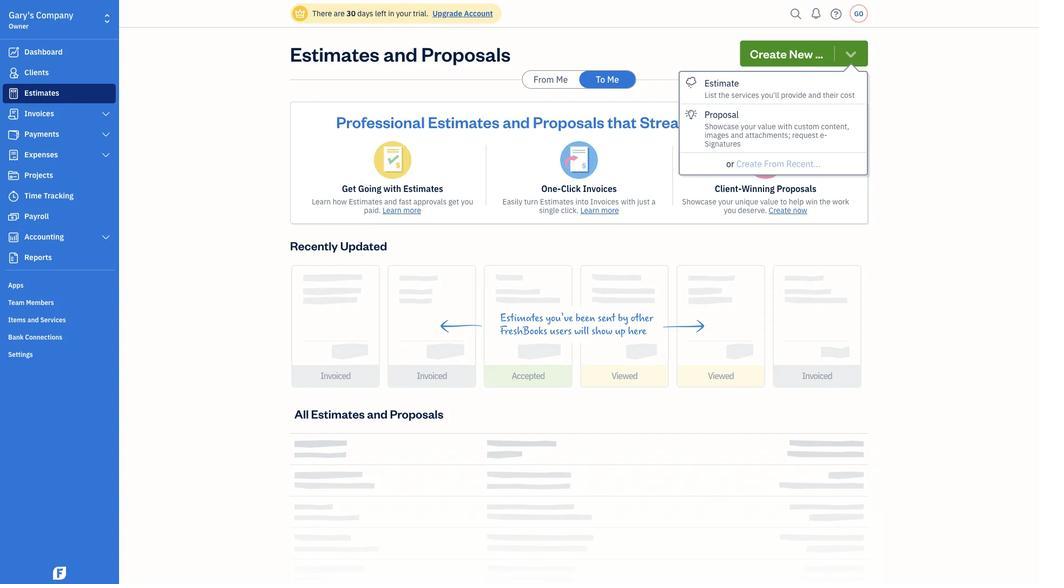 Task type: locate. For each thing, give the bounding box(es) containing it.
dashboard image
[[7, 47, 20, 58]]

chevron large down image for invoices
[[101, 110, 111, 119]]

your right in in the left top of the page
[[396, 8, 411, 18]]

invoice image
[[7, 109, 20, 120]]

0 vertical spatial chevron large down image
[[101, 130, 111, 139]]

professional
[[336, 111, 425, 132]]

with left just
[[621, 197, 636, 207]]

1 horizontal spatial me
[[607, 74, 619, 85]]

1 vertical spatial showcase
[[682, 197, 716, 207]]

0 vertical spatial value
[[758, 121, 776, 131]]

2 viewed from the left
[[708, 370, 734, 382]]

me right to
[[607, 74, 619, 85]]

learn for one-click invoices
[[580, 205, 599, 215]]

0 vertical spatial the
[[718, 90, 730, 100]]

estimates
[[290, 41, 379, 66], [24, 88, 59, 98], [428, 111, 499, 132], [403, 183, 443, 195], [349, 197, 383, 207], [540, 197, 574, 207], [500, 312, 543, 324], [311, 406, 365, 422]]

2 vertical spatial invoices
[[590, 197, 619, 207]]

chevron large down image
[[101, 130, 111, 139], [101, 233, 111, 242]]

value inside proposal showcase your value with custom content, images and attachments; request e- signatures
[[758, 121, 776, 131]]

2 invoiced from the left
[[417, 370, 447, 382]]

signatures
[[705, 139, 741, 149]]

other
[[631, 312, 653, 324]]

1 horizontal spatial viewed
[[708, 370, 734, 382]]

create now
[[769, 205, 807, 215]]

1 horizontal spatial learn more
[[580, 205, 619, 215]]

chevron large down image up 'expenses' link
[[101, 130, 111, 139]]

deserve.
[[738, 205, 767, 215]]

from
[[533, 74, 554, 85]]

go to help image
[[827, 6, 845, 22]]

1 horizontal spatial more
[[601, 205, 619, 215]]

going
[[358, 183, 381, 195]]

2 vertical spatial with
[[621, 197, 636, 207]]

your up 'signatures'
[[741, 121, 756, 131]]

there
[[312, 8, 332, 18]]

2 horizontal spatial learn
[[580, 205, 599, 215]]

in
[[388, 8, 394, 18]]

showcase down proposal
[[705, 121, 739, 131]]

dashboard
[[24, 47, 63, 57]]

2 chevron large down image from the top
[[101, 151, 111, 160]]

settings link
[[3, 346, 116, 362]]

0 horizontal spatial more
[[403, 205, 421, 215]]

chevron large down image
[[101, 110, 111, 119], [101, 151, 111, 160]]

learn more down get going with estimates
[[383, 205, 421, 215]]

content,
[[821, 121, 849, 131]]

more for with
[[403, 205, 421, 215]]

1 vertical spatial with
[[383, 183, 401, 195]]

and inside main element
[[27, 316, 39, 324]]

projects
[[24, 170, 53, 180]]

2 more from the left
[[601, 205, 619, 215]]

0 horizontal spatial viewed
[[612, 370, 638, 382]]

chevron large down image up projects link
[[101, 151, 111, 160]]

…
[[815, 46, 823, 61]]

to me link
[[579, 71, 636, 88]]

0 horizontal spatial me
[[556, 74, 568, 85]]

1 horizontal spatial the
[[819, 197, 831, 207]]

paid.
[[364, 205, 381, 215]]

1 chevron large down image from the top
[[101, 130, 111, 139]]

with up learn how estimates and fast approvals get you paid. at left
[[383, 183, 401, 195]]

gary's
[[9, 9, 34, 21]]

clients
[[24, 67, 49, 77]]

1 vertical spatial chevron large down image
[[101, 233, 111, 242]]

your down client-
[[718, 197, 733, 207]]

invoices up payments
[[24, 109, 54, 119]]

estimate list the services you'll provide and their cost
[[705, 77, 855, 100]]

0 horizontal spatial invoiced
[[321, 370, 351, 382]]

you
[[461, 197, 473, 207], [724, 205, 736, 215]]

showcase your unique value to help win the work you deserve.
[[682, 197, 849, 215]]

easily
[[503, 197, 522, 207]]

you right get
[[461, 197, 473, 207]]

learn right click.
[[580, 205, 599, 215]]

viewed
[[612, 370, 638, 382], [708, 370, 734, 382]]

just
[[637, 197, 650, 207]]

get going with estimates image
[[374, 141, 411, 179]]

and inside estimate list the services you'll provide and their cost
[[808, 90, 821, 100]]

approvals
[[413, 197, 447, 207]]

me right from
[[556, 74, 568, 85]]

1 vertical spatial your
[[741, 121, 756, 131]]

showcase
[[705, 121, 739, 131], [682, 197, 716, 207]]

accounting
[[24, 232, 64, 242]]

1 vertical spatial chevron large down image
[[101, 151, 111, 160]]

company
[[36, 9, 73, 21]]

one-click invoices
[[541, 183, 617, 195]]

more right into
[[601, 205, 619, 215]]

show
[[592, 325, 613, 337]]

2 learn more from the left
[[580, 205, 619, 215]]

notifications image
[[807, 3, 825, 24]]

value down client-winning proposals
[[760, 197, 778, 207]]

create inside dropdown button
[[750, 46, 787, 61]]

0 vertical spatial chevron large down image
[[101, 110, 111, 119]]

proposals
[[421, 41, 511, 66], [533, 111, 604, 132], [777, 183, 817, 195], [390, 406, 443, 422]]

1 me from the left
[[556, 74, 568, 85]]

0 vertical spatial with
[[778, 121, 792, 131]]

create left new
[[750, 46, 787, 61]]

1 horizontal spatial your
[[718, 197, 733, 207]]

learn left how
[[312, 197, 331, 207]]

2 horizontal spatial invoiced
[[802, 370, 832, 382]]

invoices inside easily turn estimates into invoices with just a single click.
[[590, 197, 619, 207]]

invoices right into
[[590, 197, 619, 207]]

1 horizontal spatial invoiced
[[417, 370, 447, 382]]

invoices up into
[[583, 183, 617, 195]]

the down 'estimate'
[[718, 90, 730, 100]]

bank connections
[[8, 333, 62, 341]]

to
[[596, 74, 605, 85]]

1 horizontal spatial learn
[[383, 205, 402, 215]]

team
[[8, 298, 24, 307]]

cost
[[840, 90, 855, 100]]

timer image
[[7, 191, 20, 202]]

learn for get going with estimates
[[383, 205, 402, 215]]

2 chevron large down image from the top
[[101, 233, 111, 242]]

value right your
[[758, 121, 776, 131]]

win
[[806, 197, 818, 207]]

0 vertical spatial invoices
[[24, 109, 54, 119]]

and
[[383, 41, 417, 66], [808, 90, 821, 100], [503, 111, 530, 132], [731, 130, 744, 140], [384, 197, 397, 207], [27, 316, 39, 324], [367, 406, 388, 422]]

0 vertical spatial create
[[750, 46, 787, 61]]

client-winning proposals image
[[747, 141, 785, 179]]

0 horizontal spatial with
[[383, 183, 401, 195]]

team members link
[[3, 294, 116, 310]]

value inside the showcase your unique value to help win the work you deserve.
[[760, 197, 778, 207]]

custom
[[794, 121, 819, 131]]

0 horizontal spatial your
[[396, 8, 411, 18]]

project image
[[7, 170, 20, 181]]

payroll link
[[3, 207, 116, 227]]

1 horizontal spatial you
[[724, 205, 736, 215]]

request
[[792, 130, 818, 140]]

learn more
[[383, 205, 421, 215], [580, 205, 619, 215]]

your
[[396, 8, 411, 18], [741, 121, 756, 131], [718, 197, 733, 207]]

2 horizontal spatial your
[[741, 121, 756, 131]]

chevrondown image
[[843, 46, 858, 61]]

settings
[[8, 350, 33, 359]]

me for from me
[[556, 74, 568, 85]]

learn more down "one-click invoices"
[[580, 205, 619, 215]]

2 me from the left
[[607, 74, 619, 85]]

2 vertical spatial your
[[718, 197, 733, 207]]

learn more for with
[[383, 205, 421, 215]]

0 horizontal spatial learn
[[312, 197, 331, 207]]

1 horizontal spatial with
[[621, 197, 636, 207]]

learn inside learn how estimates and fast approvals get you paid.
[[312, 197, 331, 207]]

chevron large down image up payments link
[[101, 110, 111, 119]]

create left 'now'
[[769, 205, 791, 215]]

more down get going with estimates
[[403, 205, 421, 215]]

learn right the paid. at the top left
[[383, 205, 402, 215]]

3 invoiced from the left
[[802, 370, 832, 382]]

chevron large down image inside 'expenses' link
[[101, 151, 111, 160]]

items and services link
[[3, 311, 116, 327]]

expense image
[[7, 150, 20, 161]]

e-
[[820, 130, 827, 140]]

0 horizontal spatial learn more
[[383, 205, 421, 215]]

0 vertical spatial your
[[396, 8, 411, 18]]

2 horizontal spatial with
[[778, 121, 792, 131]]

0 horizontal spatial you
[[461, 197, 473, 207]]

more
[[403, 205, 421, 215], [601, 205, 619, 215]]

been
[[576, 312, 595, 324]]

create
[[750, 46, 787, 61], [769, 205, 791, 215]]

crown image
[[294, 8, 306, 19]]

updated
[[340, 238, 387, 253]]

more for invoices
[[601, 205, 619, 215]]

chevron large down image down payroll link
[[101, 233, 111, 242]]

to
[[780, 197, 787, 207]]

unique
[[735, 197, 758, 207]]

clients link
[[3, 63, 116, 83]]

bank
[[8, 333, 24, 341]]

with inside easily turn estimates into invoices with just a single click.
[[621, 197, 636, 207]]

the right the win
[[819, 197, 831, 207]]

report image
[[7, 253, 20, 264]]

chevron large down image inside accounting link
[[101, 233, 111, 242]]

expenses
[[24, 150, 58, 160]]

get
[[448, 197, 459, 207]]

time
[[24, 191, 42, 201]]

search image
[[787, 6, 805, 22]]

recently
[[290, 238, 338, 253]]

invoices
[[24, 109, 54, 119], [583, 183, 617, 195], [590, 197, 619, 207]]

1 more from the left
[[403, 205, 421, 215]]

accounting link
[[3, 228, 116, 247]]

1 vertical spatial create
[[769, 205, 791, 215]]

bank connections link
[[3, 329, 116, 345]]

1 chevron large down image from the top
[[101, 110, 111, 119]]

here
[[628, 325, 646, 337]]

0 horizontal spatial the
[[718, 90, 730, 100]]

your
[[721, 111, 755, 132]]

you've
[[546, 312, 573, 324]]

invoiced
[[321, 370, 351, 382], [417, 370, 447, 382], [802, 370, 832, 382]]

showcase down client-
[[682, 197, 716, 207]]

0 vertical spatial showcase
[[705, 121, 739, 131]]

1 vertical spatial the
[[819, 197, 831, 207]]

1 vertical spatial value
[[760, 197, 778, 207]]

you down client-
[[724, 205, 736, 215]]

with left the custom
[[778, 121, 792, 131]]

payment image
[[7, 129, 20, 140]]

1 learn more from the left
[[383, 205, 421, 215]]

accepted
[[512, 370, 545, 382]]

value for showcase
[[760, 197, 778, 207]]

1 invoiced from the left
[[321, 370, 351, 382]]

images
[[705, 130, 729, 140]]



Task type: vqa. For each thing, say whether or not it's contained in the screenshot.
chevron large down image related to Invoices
yes



Task type: describe. For each thing, give the bounding box(es) containing it.
estimates inside learn how estimates and fast approvals get you paid.
[[349, 197, 383, 207]]

professional estimates and proposals that streamline your invoicing
[[336, 111, 822, 132]]

freshbooks
[[500, 325, 547, 337]]

your inside proposal showcase your value with custom content, images and attachments; request e- signatures
[[741, 121, 756, 131]]

chevron large down image for expenses
[[101, 151, 111, 160]]

provide
[[781, 90, 807, 100]]

1 vertical spatial invoices
[[583, 183, 617, 195]]

trial.
[[413, 8, 429, 18]]

and inside learn how estimates and fast approvals get you paid.
[[384, 197, 397, 207]]

click
[[561, 183, 581, 195]]

items and services
[[8, 316, 66, 324]]

estimates inside estimates you've been sent by other freshbooks users will show up here
[[500, 312, 543, 324]]

turn
[[524, 197, 538, 207]]

payments
[[24, 129, 59, 139]]

estimate
[[705, 77, 739, 89]]

payroll
[[24, 211, 49, 221]]

chevron large down image for accounting
[[101, 233, 111, 242]]

30
[[346, 8, 356, 18]]

estimates link
[[3, 84, 116, 103]]

showcase inside proposal showcase your value with custom content, images and attachments; request e- signatures
[[705, 121, 739, 131]]

left
[[375, 8, 386, 18]]

into
[[575, 197, 589, 207]]

items
[[8, 316, 26, 324]]

are
[[334, 8, 345, 18]]

time tracking
[[24, 191, 74, 201]]

by
[[618, 312, 628, 324]]

how
[[333, 197, 347, 207]]

days
[[357, 8, 373, 18]]

winning
[[742, 183, 775, 195]]

one-
[[541, 183, 561, 195]]

learn how estimates and fast approvals get you paid.
[[312, 197, 473, 215]]

upgrade
[[433, 8, 462, 18]]

services
[[731, 90, 759, 100]]

or
[[726, 158, 734, 169]]

help
[[789, 197, 804, 207]]

go button
[[850, 4, 868, 23]]

main element
[[0, 0, 146, 584]]

the inside the showcase your unique value to help win the work you deserve.
[[819, 197, 831, 207]]

attachments;
[[745, 130, 790, 140]]

list
[[705, 90, 717, 100]]

proposal
[[705, 109, 739, 120]]

you inside learn how estimates and fast approvals get you paid.
[[461, 197, 473, 207]]

members
[[26, 298, 54, 307]]

showcase inside the showcase your unique value to help win the work you deserve.
[[682, 197, 716, 207]]

one-click invoices image
[[560, 141, 598, 179]]

create for create now
[[769, 205, 791, 215]]

work
[[832, 197, 849, 207]]

estimates inside main element
[[24, 88, 59, 98]]

create for create new …
[[750, 46, 787, 61]]

create new … button
[[740, 41, 868, 67]]

a
[[652, 197, 656, 207]]

invoices inside main element
[[24, 109, 54, 119]]

all
[[294, 406, 309, 422]]

now
[[793, 205, 807, 215]]

apps
[[8, 281, 24, 290]]

1 viewed from the left
[[612, 370, 638, 382]]

new
[[789, 46, 813, 61]]

will
[[574, 325, 589, 337]]

users
[[550, 325, 572, 337]]

reports
[[24, 252, 52, 262]]

projects link
[[3, 166, 116, 186]]

client image
[[7, 68, 20, 78]]

services
[[40, 316, 66, 324]]

owner
[[9, 22, 29, 30]]

me for to me
[[607, 74, 619, 85]]

payments link
[[3, 125, 116, 145]]

client-
[[715, 183, 742, 195]]

all estimates and proposals
[[294, 406, 443, 422]]

with inside proposal showcase your value with custom content, images and attachments; request e- signatures
[[778, 121, 792, 131]]

click.
[[561, 205, 579, 215]]

their
[[823, 90, 839, 100]]

that
[[608, 111, 637, 132]]

value for proposal
[[758, 121, 776, 131]]

your inside the showcase your unique value to help win the work you deserve.
[[718, 197, 733, 207]]

sent
[[598, 312, 615, 324]]

proposal showcase your value with custom content, images and attachments; request e- signatures
[[705, 109, 849, 149]]

freshbooks image
[[51, 567, 68, 580]]

you inside the showcase your unique value to help win the work you deserve.
[[724, 205, 736, 215]]

estimate image
[[7, 88, 20, 99]]

chart image
[[7, 232, 20, 243]]

learn more for invoices
[[580, 205, 619, 215]]

from me link
[[523, 71, 579, 88]]

invoices link
[[3, 104, 116, 124]]

and inside proposal showcase your value with custom content, images and attachments; request e- signatures
[[731, 130, 744, 140]]

estimates inside easily turn estimates into invoices with just a single click.
[[540, 197, 574, 207]]

apps link
[[3, 277, 116, 293]]

fast
[[399, 197, 412, 207]]

tracking
[[44, 191, 74, 201]]

you'll
[[761, 90, 779, 100]]

create new …
[[750, 46, 823, 61]]

the inside estimate list the services you'll provide and their cost
[[718, 90, 730, 100]]

money image
[[7, 212, 20, 222]]

estimates and proposals
[[290, 41, 511, 66]]

connections
[[25, 333, 62, 341]]

chevron large down image for payments
[[101, 130, 111, 139]]

easily turn estimates into invoices with just a single click.
[[503, 197, 656, 215]]

get
[[342, 183, 356, 195]]

go
[[854, 9, 864, 18]]

time tracking link
[[3, 187, 116, 206]]

there are 30 days left in your trial. upgrade account
[[312, 8, 493, 18]]

recently updated
[[290, 238, 387, 253]]



